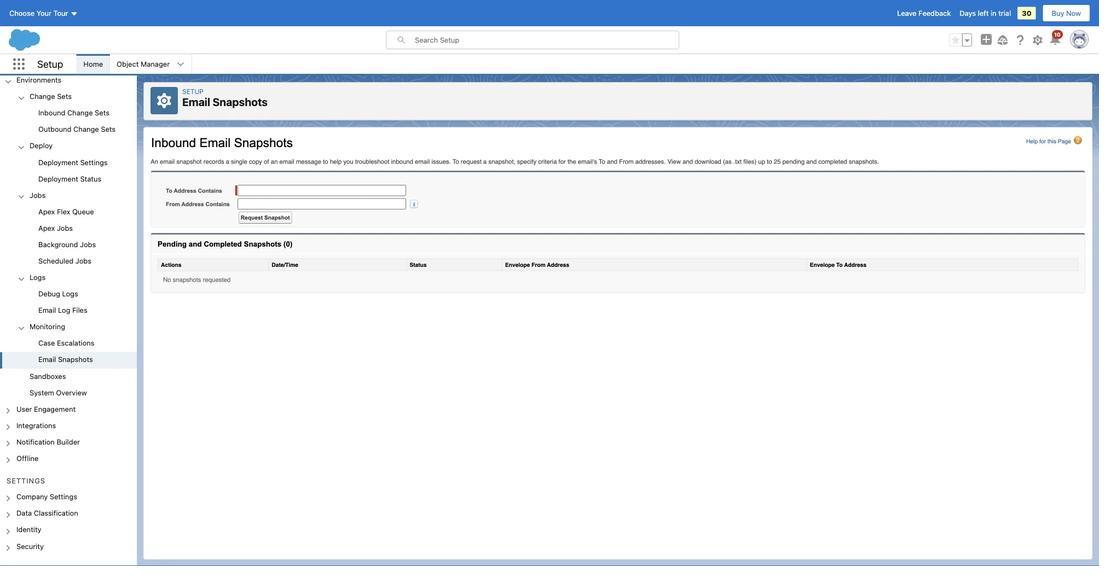 Task type: describe. For each thing, give the bounding box(es) containing it.
inbound
[[38, 109, 65, 117]]

object manager
[[117, 60, 170, 68]]

environments
[[16, 76, 61, 84]]

background jobs
[[38, 241, 96, 249]]

email for email log files
[[38, 306, 56, 315]]

background
[[38, 241, 78, 249]]

settings for deployment settings
[[80, 158, 108, 166]]

apex for apex jobs
[[38, 224, 55, 232]]

group for monitoring
[[0, 336, 137, 369]]

group for change sets
[[0, 105, 137, 138]]

monitoring link
[[30, 323, 65, 333]]

your
[[37, 9, 52, 17]]

change sets tree item
[[0, 89, 137, 138]]

classification
[[34, 510, 78, 518]]

snapshots inside "link"
[[58, 356, 93, 364]]

offline
[[16, 455, 39, 463]]

settings for company settings
[[50, 493, 77, 501]]

environments tree item
[[0, 73, 137, 402]]

user
[[16, 405, 32, 414]]

left
[[979, 9, 989, 17]]

home
[[83, 60, 103, 68]]

buy now button
[[1043, 4, 1091, 22]]

system
[[30, 389, 54, 397]]

jobs up apex flex queue
[[30, 191, 46, 199]]

1 vertical spatial logs
[[62, 290, 78, 298]]

deployment for deployment status
[[38, 175, 78, 183]]

scheduled
[[38, 257, 74, 265]]

deployment status
[[38, 175, 101, 183]]

manager
[[141, 60, 170, 68]]

buy
[[1053, 9, 1065, 17]]

integrations
[[16, 422, 56, 430]]

email for email snapshots
[[38, 356, 56, 364]]

email snapshots link
[[38, 356, 93, 366]]

sandboxes link
[[30, 372, 66, 382]]

change sets link
[[30, 92, 72, 102]]

sandboxes
[[30, 372, 66, 381]]

change for outbound
[[73, 125, 99, 133]]

sets for outbound change sets
[[101, 125, 116, 133]]

deployment settings
[[38, 158, 108, 166]]

identity
[[16, 526, 41, 534]]

trial
[[999, 9, 1012, 17]]

choose your tour button
[[9, 4, 79, 22]]

10
[[1055, 31, 1062, 38]]

scheduled jobs link
[[38, 257, 91, 267]]

queue
[[72, 208, 94, 216]]

integrations link
[[16, 422, 56, 432]]

0 horizontal spatial settings
[[7, 477, 45, 485]]

deployment for deployment settings
[[38, 158, 78, 166]]

files
[[72, 306, 87, 315]]

leave
[[898, 9, 917, 17]]

case escalations
[[38, 339, 95, 348]]

system overview
[[30, 389, 87, 397]]

monitoring tree item
[[0, 320, 137, 369]]

company settings link
[[16, 493, 77, 503]]

flex
[[57, 208, 70, 216]]

logs tree item
[[0, 270, 137, 320]]

choose your tour
[[9, 9, 68, 17]]

days left in trial
[[960, 9, 1012, 17]]

choose
[[9, 9, 35, 17]]

data classification link
[[16, 510, 78, 520]]

jobs for background
[[80, 241, 96, 249]]

data classification
[[16, 510, 78, 518]]

object manager link
[[110, 54, 176, 74]]

now
[[1067, 9, 1082, 17]]

deploy
[[30, 142, 53, 150]]

apex flex queue
[[38, 208, 94, 216]]

system overview link
[[30, 389, 87, 399]]

apex for apex flex queue
[[38, 208, 55, 216]]

debug logs link
[[38, 290, 78, 300]]

jobs tree item
[[0, 188, 137, 270]]

email inside "setup email snapshots"
[[182, 96, 210, 108]]

environments link
[[16, 76, 61, 86]]

security
[[16, 543, 44, 551]]

apex flex queue link
[[38, 208, 94, 218]]



Task type: vqa. For each thing, say whether or not it's contained in the screenshot.


Task type: locate. For each thing, give the bounding box(es) containing it.
group containing apex flex queue
[[0, 204, 137, 270]]

leave feedback
[[898, 9, 952, 17]]

in
[[991, 9, 997, 17]]

inbound change sets
[[38, 109, 110, 117]]

email inside logs tree item
[[38, 306, 56, 315]]

group containing change sets
[[0, 89, 137, 402]]

deploy tree item
[[0, 138, 137, 188]]

1 horizontal spatial setup
[[182, 88, 204, 95]]

1 horizontal spatial settings
[[50, 493, 77, 501]]

notification builder link
[[16, 438, 80, 448]]

offline link
[[16, 455, 39, 465]]

company
[[16, 493, 48, 501]]

background jobs link
[[38, 241, 96, 250]]

settings up classification
[[50, 493, 77, 501]]

group for jobs
[[0, 204, 137, 270]]

setup email snapshots
[[182, 88, 268, 108]]

10 button
[[1049, 30, 1064, 47]]

jobs down background jobs "link"
[[75, 257, 91, 265]]

jobs inside "link"
[[80, 241, 96, 249]]

sets down inbound change sets link
[[101, 125, 116, 133]]

outbound change sets link
[[38, 125, 116, 135]]

email down the setup link
[[182, 96, 210, 108]]

inbound change sets link
[[38, 109, 110, 119]]

2 vertical spatial settings
[[50, 493, 77, 501]]

email up monitoring
[[38, 306, 56, 315]]

email log files link
[[38, 306, 87, 316]]

1 vertical spatial snapshots
[[58, 356, 93, 364]]

setup inside "setup email snapshots"
[[182, 88, 204, 95]]

0 vertical spatial change
[[30, 92, 55, 101]]

0 vertical spatial apex
[[38, 208, 55, 216]]

group
[[950, 33, 973, 47], [0, 89, 137, 402], [0, 105, 137, 138], [0, 155, 137, 188], [0, 204, 137, 270], [0, 287, 137, 320], [0, 336, 137, 369]]

object
[[117, 60, 139, 68]]

0 vertical spatial logs
[[30, 274, 46, 282]]

sets for inbound change sets
[[95, 109, 110, 117]]

1 horizontal spatial logs
[[62, 290, 78, 298]]

apex jobs
[[38, 224, 73, 232]]

0 horizontal spatial logs
[[30, 274, 46, 282]]

0 vertical spatial setup
[[37, 58, 63, 70]]

group for deploy
[[0, 155, 137, 188]]

1 vertical spatial change
[[67, 109, 93, 117]]

group containing deployment settings
[[0, 155, 137, 188]]

2 horizontal spatial settings
[[80, 158, 108, 166]]

case
[[38, 339, 55, 348]]

1 vertical spatial setup
[[182, 88, 204, 95]]

group for logs
[[0, 287, 137, 320]]

30
[[1023, 9, 1032, 17]]

change down environments link
[[30, 92, 55, 101]]

settings up status
[[80, 158, 108, 166]]

email inside "link"
[[38, 356, 56, 364]]

identity link
[[16, 526, 41, 536]]

1 apex from the top
[[38, 208, 55, 216]]

scheduled jobs
[[38, 257, 91, 265]]

buy now
[[1053, 9, 1082, 17]]

change for inbound
[[67, 109, 93, 117]]

email snapshots tree item
[[0, 353, 137, 369]]

sets up the inbound change sets
[[57, 92, 72, 101]]

jobs
[[30, 191, 46, 199], [57, 224, 73, 232], [80, 241, 96, 249], [75, 257, 91, 265]]

jobs link
[[30, 191, 46, 201]]

1 horizontal spatial snapshots
[[213, 96, 268, 108]]

home link
[[77, 54, 110, 74]]

setup for setup email snapshots
[[182, 88, 204, 95]]

change
[[30, 92, 55, 101], [67, 109, 93, 117], [73, 125, 99, 133]]

deployment
[[38, 158, 78, 166], [38, 175, 78, 183]]

notification
[[16, 438, 55, 446]]

setup for setup
[[37, 58, 63, 70]]

debug logs
[[38, 290, 78, 298]]

apex jobs link
[[38, 224, 73, 234]]

group containing debug logs
[[0, 287, 137, 320]]

data
[[16, 510, 32, 518]]

feedback
[[919, 9, 952, 17]]

user engagement
[[16, 405, 76, 414]]

group containing case escalations
[[0, 336, 137, 369]]

setup
[[37, 58, 63, 70], [182, 88, 204, 95]]

notification builder
[[16, 438, 80, 446]]

0 vertical spatial snapshots
[[213, 96, 268, 108]]

email down case
[[38, 356, 56, 364]]

sets
[[57, 92, 72, 101], [95, 109, 110, 117], [101, 125, 116, 133]]

apex
[[38, 208, 55, 216], [38, 224, 55, 232]]

0 horizontal spatial setup
[[37, 58, 63, 70]]

group for environments
[[0, 89, 137, 402]]

0 vertical spatial email
[[182, 96, 210, 108]]

2 deployment from the top
[[38, 175, 78, 183]]

logs up log
[[62, 290, 78, 298]]

overview
[[56, 389, 87, 397]]

case escalations link
[[38, 339, 95, 349]]

email log files
[[38, 306, 87, 315]]

log
[[58, 306, 70, 315]]

snapshots inside "setup email snapshots"
[[213, 96, 268, 108]]

tour
[[53, 9, 68, 17]]

monitoring
[[30, 323, 65, 331]]

jobs up scheduled jobs
[[80, 241, 96, 249]]

sets up the outbound change sets
[[95, 109, 110, 117]]

security link
[[16, 543, 44, 553]]

change sets
[[30, 92, 72, 101]]

escalations
[[57, 339, 95, 348]]

1 vertical spatial settings
[[7, 477, 45, 485]]

jobs for apex
[[57, 224, 73, 232]]

change down inbound change sets link
[[73, 125, 99, 133]]

leave feedback link
[[898, 9, 952, 17]]

builder
[[57, 438, 80, 446]]

engagement
[[34, 405, 76, 414]]

days
[[960, 9, 977, 17]]

status
[[80, 175, 101, 183]]

email
[[182, 96, 210, 108], [38, 306, 56, 315], [38, 356, 56, 364]]

apex left 'flex'
[[38, 208, 55, 216]]

settings up company
[[7, 477, 45, 485]]

0 vertical spatial sets
[[57, 92, 72, 101]]

logs up debug
[[30, 274, 46, 282]]

user engagement link
[[16, 405, 76, 415]]

deployment settings link
[[38, 158, 108, 168]]

logs link
[[30, 274, 46, 283]]

1 vertical spatial sets
[[95, 109, 110, 117]]

logs
[[30, 274, 46, 282], [62, 290, 78, 298]]

jobs down apex flex queue link in the top of the page
[[57, 224, 73, 232]]

email snapshots
[[38, 356, 93, 364]]

outbound
[[38, 125, 72, 133]]

setup tree tree
[[0, 0, 137, 567]]

2 vertical spatial sets
[[101, 125, 116, 133]]

deploy link
[[30, 142, 53, 152]]

1 vertical spatial apex
[[38, 224, 55, 232]]

0 horizontal spatial snapshots
[[58, 356, 93, 364]]

2 vertical spatial change
[[73, 125, 99, 133]]

1 deployment from the top
[[38, 158, 78, 166]]

deployment down deployment settings link
[[38, 175, 78, 183]]

settings
[[80, 158, 108, 166], [7, 477, 45, 485], [50, 493, 77, 501]]

0 vertical spatial deployment
[[38, 158, 78, 166]]

deployment status link
[[38, 175, 101, 185]]

deployment up deployment status
[[38, 158, 78, 166]]

group containing inbound change sets
[[0, 105, 137, 138]]

settings inside deploy tree item
[[80, 158, 108, 166]]

outbound change sets
[[38, 125, 116, 133]]

debug
[[38, 290, 60, 298]]

1 vertical spatial deployment
[[38, 175, 78, 183]]

2 apex from the top
[[38, 224, 55, 232]]

company settings
[[16, 493, 77, 501]]

Search Setup text field
[[415, 31, 679, 49]]

apex up background
[[38, 224, 55, 232]]

1 vertical spatial email
[[38, 306, 56, 315]]

0 vertical spatial settings
[[80, 158, 108, 166]]

deployment inside 'link'
[[38, 175, 78, 183]]

2 vertical spatial email
[[38, 356, 56, 364]]

setup link
[[182, 88, 204, 95]]

change up the outbound change sets
[[67, 109, 93, 117]]

jobs for scheduled
[[75, 257, 91, 265]]



